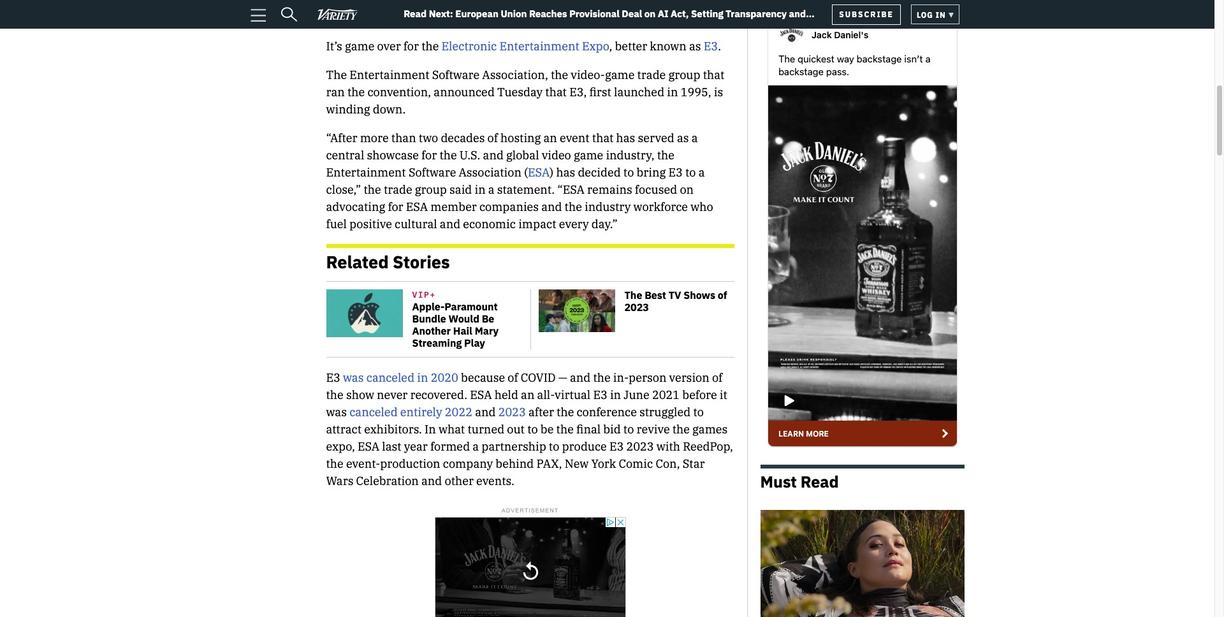 Task type: describe. For each thing, give the bounding box(es) containing it.
better
[[615, 39, 647, 53]]

all-
[[537, 388, 555, 403]]

be
[[482, 312, 494, 325]]

the left show
[[326, 388, 344, 403]]

comic
[[619, 457, 653, 472]]

that for event
[[592, 131, 614, 145]]

the left in-
[[593, 371, 611, 385]]

1 horizontal spatial as
[[689, 39, 701, 53]]

the best tv shows of 2023
[[625, 289, 727, 314]]

"after more than two decades of hosting an event that has served as a central showcase for the u.s. and global video game industry, the entertainment software association (
[[326, 131, 698, 180]]

0 vertical spatial was
[[343, 371, 364, 385]]

in-
[[613, 371, 629, 385]]

star
[[683, 457, 705, 472]]

in inside because of covid — and the in-person version of the show never recovered. esa held an all-virtual e3 in june 2021 before it was
[[610, 388, 621, 403]]

than
[[391, 131, 416, 145]]

be
[[541, 422, 554, 437]]

and up impact
[[541, 199, 562, 214]]

of inside the best tv shows of 2023
[[718, 289, 727, 302]]

con,
[[656, 457, 680, 472]]

2023 link
[[498, 405, 526, 420]]

reaches
[[529, 8, 567, 20]]

an inside "after more than two decades of hosting an event that has served as a central showcase for the u.s. and global video game industry, the entertainment software association (
[[544, 131, 557, 145]]

next:
[[429, 8, 453, 20]]

the up advocating
[[364, 182, 381, 197]]

the right be
[[556, 422, 574, 437]]

lily gladstone variety power of women image
[[760, 510, 964, 617]]

and up turned
[[475, 405, 496, 420]]

group inside ) has decided to bring e3 to a close," the trade group said in a statement. "esa remains focused on advocating for esa member companies and the industry workforce who fuel positive cultural and economic impact every day."
[[415, 182, 447, 197]]

"esa
[[557, 182, 585, 197]]

a down "association"
[[488, 182, 495, 197]]

the entertainment software association, the video-game trade group that ran the convention, announced tuesday that e3, first launched in 1995, is winding down.
[[326, 67, 725, 117]]

0 horizontal spatial that
[[545, 85, 567, 99]]

member
[[431, 199, 477, 214]]

video
[[542, 148, 571, 162]]

attract
[[326, 422, 362, 437]]

streaming
[[412, 337, 462, 350]]

companies
[[479, 199, 539, 214]]

in left "2020"
[[417, 371, 428, 385]]

central
[[326, 148, 364, 162]]

e3 link
[[704, 39, 718, 53]]

said
[[450, 182, 472, 197]]

(
[[524, 165, 528, 180]]

conference
[[577, 405, 637, 420]]

electronic entertainment expo link
[[442, 39, 609, 53]]

esa link
[[528, 165, 550, 180]]

provisional
[[569, 8, 620, 20]]

as inside "after more than two decades of hosting an event that has served as a central showcase for the u.s. and global video game industry, the entertainment software association (
[[677, 131, 689, 145]]

show
[[346, 388, 374, 403]]

never
[[377, 388, 408, 403]]

0 vertical spatial entertainment
[[500, 39, 579, 53]]

best
[[645, 289, 666, 302]]

transparency
[[726, 8, 787, 20]]

the up winding
[[347, 85, 365, 99]]

video-
[[571, 67, 605, 82]]

subscribe
[[839, 9, 894, 19]]

2020
[[431, 371, 458, 385]]

e3 down setting
[[704, 39, 718, 53]]

final
[[576, 422, 601, 437]]

in
[[425, 422, 436, 437]]

the left u.s.
[[440, 148, 457, 162]]

1 horizontal spatial advertisement region
[[767, 7, 958, 454]]

1 vertical spatial read
[[801, 471, 839, 492]]

recovered.
[[410, 388, 467, 403]]

canceled entirely 2022 link
[[350, 405, 472, 420]]

was canceled in 2020 link
[[343, 371, 458, 385]]

would
[[449, 312, 479, 325]]

to right bid
[[624, 422, 634, 437]]

held
[[495, 388, 518, 403]]

game inside "after more than two decades of hosting an event that has served as a central showcase for the u.s. and global video game industry, the entertainment software association (
[[574, 148, 603, 162]]

u.s.
[[460, 148, 480, 162]]

showcase
[[367, 148, 419, 162]]

esa inside after the conference struggled to attract exhibitors. in what turned out to be the final bid to revive the games expo, esa last year formed a partnership to produce e3 2023 with reedpop, the event-production company behind pax, new york comic con, star wars celebration and other events.
[[358, 440, 380, 454]]

in inside the entertainment software association, the video-game trade group that ran the convention, announced tuesday that e3, first launched in 1995, is winding down.
[[667, 85, 678, 99]]

the up every
[[565, 199, 582, 214]]

a inside "after more than two decades of hosting an event that has served as a central showcase for the u.s. and global video game industry, the entertainment software association (
[[692, 131, 698, 145]]

impact
[[518, 217, 556, 231]]

subscribe link
[[832, 4, 901, 25]]

to down industry,
[[624, 165, 634, 180]]

on inside read next: european union reaches provisional deal on ai act, setting transparency and enforcement guidelines
[[645, 8, 656, 20]]

shows
[[684, 289, 715, 302]]

must read
[[760, 471, 839, 492]]

read inside read next: european union reaches provisional deal on ai act, setting transparency and enforcement guidelines
[[404, 8, 427, 20]]

—
[[558, 371, 567, 385]]

event
[[560, 131, 590, 145]]

fuel
[[326, 217, 347, 231]]

with reedpop,
[[657, 440, 733, 454]]

convention,
[[368, 85, 431, 99]]

)
[[550, 165, 554, 180]]

day."
[[592, 217, 618, 231]]

and inside after the conference struggled to attract exhibitors. in what turned out to be the final bid to revive the games expo, esa last year formed a partnership to produce e3 2023 with reedpop, the event-production company behind pax, new york comic con, star wars celebration and other events.
[[421, 474, 442, 489]]

software inside "after more than two decades of hosting an event that has served as a central showcase for the u.s. and global video game industry, the entertainment software association (
[[409, 165, 456, 180]]

play
[[464, 337, 485, 350]]

a inside after the conference struggled to attract exhibitors. in what turned out to be the final bid to revive the games expo, esa last year formed a partnership to produce e3 2023 with reedpop, the event-production company behind pax, new york comic con, star wars celebration and other events.
[[473, 440, 479, 454]]

the for the best tv shows of 2023
[[625, 289, 642, 302]]

entertainment inside "after more than two decades of hosting an event that has served as a central showcase for the u.s. and global video game industry, the entertainment software association (
[[326, 165, 406, 180]]

formed
[[430, 440, 470, 454]]

software inside the entertainment software association, the video-game trade group that ran the convention, announced tuesday that e3, first launched in 1995, is winding down.
[[432, 67, 480, 82]]

1 vertical spatial canceled
[[350, 405, 398, 420]]

every
[[559, 217, 589, 231]]

to up pax, on the bottom left
[[549, 440, 559, 454]]

decided
[[578, 165, 621, 180]]

announced
[[434, 85, 495, 99]]

expo
[[582, 39, 609, 53]]

global
[[506, 148, 539, 162]]

the down 'virtual'
[[557, 405, 574, 420]]

e3 inside ) has decided to bring e3 to a close," the trade group said in a statement. "esa remains focused on advocating for esa member companies and the industry workforce who fuel positive cultural and economic impact every day."
[[669, 165, 683, 180]]

the up with reedpop,
[[673, 422, 690, 437]]

act,
[[671, 8, 689, 20]]

and inside because of covid — and the in-person version of the show never recovered. esa held an all-virtual e3 in june 2021 before it was
[[570, 371, 591, 385]]

virtual
[[555, 388, 591, 403]]

before
[[682, 388, 717, 403]]

statement.
[[497, 182, 555, 197]]

celebration
[[356, 474, 419, 489]]

an inside because of covid — and the in-person version of the show never recovered. esa held an all-virtual e3 in june 2021 before it was
[[521, 388, 535, 403]]

stories
[[393, 250, 450, 273]]

log
[[917, 10, 933, 20]]

other
[[445, 474, 474, 489]]

it
[[720, 388, 727, 403]]

remains
[[587, 182, 632, 197]]

european
[[455, 8, 499, 20]]

advocating
[[326, 199, 385, 214]]

the best tv shows of 2023 link
[[538, 289, 729, 337]]

trade inside ) has decided to bring e3 to a close," the trade group said in a statement. "esa remains focused on advocating for esa member companies and the industry workforce who fuel positive cultural and economic impact every day."
[[384, 182, 412, 197]]



Task type: locate. For each thing, give the bounding box(es) containing it.
must
[[760, 471, 797, 492]]

union
[[501, 8, 527, 20]]

on inside ) has decided to bring e3 to a close," the trade group said in a statement. "esa remains focused on advocating for esa member companies and the industry workforce who fuel positive cultural and economic impact every day."
[[680, 182, 694, 197]]

a right served
[[692, 131, 698, 145]]

1995,
[[681, 85, 711, 99]]

0 vertical spatial for
[[403, 39, 419, 53]]

production
[[380, 457, 440, 472]]

that right "event"
[[592, 131, 614, 145]]

event-
[[346, 457, 380, 472]]

esa up event-
[[358, 440, 380, 454]]

for down 'two' in the top left of the page
[[422, 148, 437, 162]]

that up is
[[703, 67, 725, 82]]

1 vertical spatial entertainment
[[350, 67, 429, 82]]

2 vertical spatial 2023
[[626, 440, 654, 454]]

2023 inside the best tv shows of 2023
[[625, 301, 649, 314]]

1 vertical spatial an
[[521, 388, 535, 403]]

e3 down bid
[[610, 440, 624, 454]]

2 horizontal spatial game
[[605, 67, 635, 82]]

that for group
[[703, 67, 725, 82]]

log in link
[[911, 4, 959, 24]]

the left best
[[625, 289, 642, 302]]

and
[[789, 8, 806, 20], [483, 148, 504, 162], [541, 199, 562, 214], [440, 217, 460, 231], [570, 371, 591, 385], [475, 405, 496, 420], [421, 474, 442, 489]]

paramount
[[445, 300, 498, 313]]

industry
[[585, 199, 631, 214]]

1 vertical spatial was
[[326, 405, 347, 420]]

0 vertical spatial game
[[345, 39, 375, 53]]

because
[[461, 371, 505, 385]]

over
[[377, 39, 401, 53]]

was inside because of covid — and the in-person version of the show never recovered. esa held an all-virtual e3 in june 2021 before it was
[[326, 405, 347, 420]]

1 vertical spatial as
[[677, 131, 689, 145]]

games
[[693, 422, 728, 437]]

canceled up never
[[366, 371, 415, 385]]

advertisement region
[[767, 7, 958, 454], [435, 517, 626, 617]]

read next: european union reaches provisional deal on ai act, setting transparency and enforcement guidelines
[[399, 8, 806, 33]]

who
[[691, 199, 713, 214]]

0 vertical spatial as
[[689, 39, 701, 53]]

an up video on the top left of page
[[544, 131, 557, 145]]

bring
[[637, 165, 666, 180]]

setting
[[691, 8, 724, 20]]

0 vertical spatial read
[[404, 8, 427, 20]]

1 horizontal spatial read
[[801, 471, 839, 492]]

served
[[638, 131, 674, 145]]

e3 right 'bring'
[[669, 165, 683, 180]]

expo,
[[326, 440, 355, 454]]

2023 up out
[[498, 405, 526, 420]]

to down before at bottom
[[693, 405, 704, 420]]

,
[[609, 39, 612, 53]]

the for the entertainment software association, the video-game trade group that ran the convention, announced tuesday that e3, first launched in 1995, is winding down.
[[326, 67, 347, 82]]

0 horizontal spatial the
[[326, 67, 347, 82]]

0 vertical spatial trade
[[637, 67, 666, 82]]

a
[[692, 131, 698, 145], [699, 165, 705, 180], [488, 182, 495, 197], [473, 440, 479, 454]]

0 horizontal spatial on
[[645, 8, 656, 20]]

1 vertical spatial that
[[545, 85, 567, 99]]

was up attract at bottom
[[326, 405, 347, 420]]

for inside ) has decided to bring e3 to a close," the trade group said in a statement. "esa remains focused on advocating for esa member companies and the industry workforce who fuel positive cultural and economic impact every day."
[[388, 199, 403, 214]]

of up the it
[[712, 371, 723, 385]]

1 vertical spatial on
[[680, 182, 694, 197]]

and down member
[[440, 217, 460, 231]]

on up who
[[680, 182, 694, 197]]

2 vertical spatial for
[[388, 199, 403, 214]]

esa up statement.
[[528, 165, 550, 180]]

because of covid — and the in-person version of the show never recovered. esa held an all-virtual e3 in june 2021 before it was
[[326, 371, 727, 420]]

2023 left "tv"
[[625, 301, 649, 314]]

e3 inside after the conference struggled to attract exhibitors. in what turned out to be the final bid to revive the games expo, esa last year formed a partnership to produce e3 2023 with reedpop, the event-production company behind pax, new york comic con, star wars celebration and other events.
[[610, 440, 624, 454]]

trade down showcase
[[384, 182, 412, 197]]

game
[[345, 39, 375, 53], [605, 67, 635, 82], [574, 148, 603, 162]]

and left other
[[421, 474, 442, 489]]

e3 inside because of covid — and the in-person version of the show never recovered. esa held an all-virtual e3 in june 2021 before it was
[[593, 388, 608, 403]]

group
[[668, 67, 700, 82], [415, 182, 447, 197]]

and right —
[[570, 371, 591, 385]]

after the conference struggled to attract exhibitors. in what turned out to be the final bid to revive the games expo, esa last year formed a partnership to produce e3 2023 with reedpop, the event-production company behind pax, new york comic con, star wars celebration and other events.
[[326, 405, 733, 489]]

esa up cultural
[[406, 199, 428, 214]]

for up cultural
[[388, 199, 403, 214]]

2 horizontal spatial that
[[703, 67, 725, 82]]

it's game over for the electronic entertainment expo , better known as e3 .
[[326, 39, 721, 53]]

0 vertical spatial 2023
[[625, 301, 649, 314]]

1 horizontal spatial an
[[544, 131, 557, 145]]

0 horizontal spatial as
[[677, 131, 689, 145]]

on left ai
[[645, 8, 656, 20]]

2023 inside after the conference struggled to attract exhibitors. in what turned out to be the final bid to revive the games expo, esa last year formed a partnership to produce e3 2023 with reedpop, the event-production company behind pax, new york comic con, star wars celebration and other events.
[[626, 440, 654, 454]]

last
[[382, 440, 401, 454]]

read right "must"
[[801, 471, 839, 492]]

e3
[[704, 39, 718, 53], [669, 165, 683, 180], [326, 371, 340, 385], [593, 388, 608, 403], [610, 440, 624, 454]]

2023 up comic at the right bottom of the page
[[626, 440, 654, 454]]

esa down because
[[470, 388, 492, 403]]

entertainment inside the entertainment software association, the video-game trade group that ran the convention, announced tuesday that e3, first launched in 1995, is winding down.
[[350, 67, 429, 82]]

as left e3 link
[[689, 39, 701, 53]]

the up ran
[[326, 67, 347, 82]]

to left be
[[527, 422, 538, 437]]

in right log
[[936, 10, 946, 20]]

0 horizontal spatial advertisement region
[[435, 517, 626, 617]]

entertainment up convention,
[[350, 67, 429, 82]]

the inside the entertainment software association, the video-game trade group that ran the convention, announced tuesday that e3, first launched in 1995, is winding down.
[[326, 67, 347, 82]]

"after
[[326, 131, 357, 145]]

of
[[488, 131, 498, 145], [718, 289, 727, 302], [508, 371, 518, 385], [712, 371, 723, 385]]

the up wars
[[326, 457, 344, 472]]

1 vertical spatial the
[[625, 289, 642, 302]]

economic
[[463, 217, 516, 231]]

the left video-
[[551, 67, 568, 82]]

for right over
[[403, 39, 419, 53]]

the down served
[[657, 148, 675, 162]]

0 horizontal spatial has
[[556, 165, 575, 180]]

in inside ) has decided to bring e3 to a close," the trade group said in a statement. "esa remains focused on advocating for esa member companies and the industry workforce who fuel positive cultural and economic impact every day."
[[475, 182, 486, 197]]

ran
[[326, 85, 345, 99]]

game up decided
[[574, 148, 603, 162]]

1 vertical spatial trade
[[384, 182, 412, 197]]

entertainment down 'reaches'
[[500, 39, 579, 53]]

and right transparency
[[789, 8, 806, 20]]

1 vertical spatial software
[[409, 165, 456, 180]]

2 vertical spatial that
[[592, 131, 614, 145]]

known
[[650, 39, 687, 53]]

0 horizontal spatial read
[[404, 8, 427, 20]]

company
[[443, 457, 493, 472]]

focused
[[635, 182, 677, 197]]

entertainment down central
[[326, 165, 406, 180]]

tuesday
[[497, 85, 543, 99]]

2023
[[625, 301, 649, 314], [498, 405, 526, 420], [626, 440, 654, 454]]

association
[[459, 165, 522, 180]]

0 horizontal spatial group
[[415, 182, 447, 197]]

game right 'it's'
[[345, 39, 375, 53]]

new
[[565, 457, 589, 472]]

exhibitors.
[[364, 422, 422, 437]]

canceled entirely 2022 and 2023
[[350, 405, 526, 420]]

on
[[645, 8, 656, 20], [680, 182, 694, 197]]

0 horizontal spatial an
[[521, 388, 535, 403]]

partnership
[[482, 440, 546, 454]]

0 vertical spatial that
[[703, 67, 725, 82]]

canceled down show
[[350, 405, 398, 420]]

an
[[544, 131, 557, 145], [521, 388, 535, 403]]

of up held
[[508, 371, 518, 385]]

0 vertical spatial canceled
[[366, 371, 415, 385]]

1 horizontal spatial on
[[680, 182, 694, 197]]

a up who
[[699, 165, 705, 180]]

group up 1995,
[[668, 67, 700, 82]]

software up the 'announced'
[[432, 67, 480, 82]]

related
[[326, 250, 389, 273]]

in right said
[[475, 182, 486, 197]]

esa inside because of covid — and the in-person version of the show never recovered. esa held an all-virtual e3 in june 2021 before it was
[[470, 388, 492, 403]]

that inside "after more than two decades of hosting an event that has served as a central showcase for the u.s. and global video game industry, the entertainment software association (
[[592, 131, 614, 145]]

as right served
[[677, 131, 689, 145]]

another
[[412, 325, 451, 337]]

read
[[404, 8, 427, 20], [801, 471, 839, 492]]

read next: european union reaches provisional deal on ai act, setting transparency and enforcement guidelines link
[[399, 8, 832, 33]]

0 vertical spatial advertisement region
[[767, 7, 958, 454]]

1 vertical spatial group
[[415, 182, 447, 197]]

a up the "company"
[[473, 440, 479, 454]]

esa inside ) has decided to bring e3 to a close," the trade group said in a statement. "esa remains focused on advocating for esa member companies and the industry workforce who fuel positive cultural and economic impact every day."
[[406, 199, 428, 214]]

2 vertical spatial game
[[574, 148, 603, 162]]

game inside the entertainment software association, the video-game trade group that ran the convention, announced tuesday that e3, first launched in 1995, is winding down.
[[605, 67, 635, 82]]

1 vertical spatial has
[[556, 165, 575, 180]]

and up "association"
[[483, 148, 504, 162]]

trade up launched
[[637, 67, 666, 82]]

the inside the best tv shows of 2023
[[625, 289, 642, 302]]

0 vertical spatial has
[[616, 131, 635, 145]]

group up member
[[415, 182, 447, 197]]

decades
[[441, 131, 485, 145]]

industry,
[[606, 148, 655, 162]]

0 vertical spatial the
[[326, 67, 347, 82]]

deal
[[622, 8, 642, 20]]

and inside "after more than two decades of hosting an event that has served as a central showcase for the u.s. and global video game industry, the entertainment software association (
[[483, 148, 504, 162]]

e3 up the conference
[[593, 388, 608, 403]]

in down in-
[[610, 388, 621, 403]]

for
[[403, 39, 419, 53], [422, 148, 437, 162], [388, 199, 403, 214]]

1 vertical spatial for
[[422, 148, 437, 162]]

electronic
[[442, 39, 497, 53]]

1 horizontal spatial group
[[668, 67, 700, 82]]

2021
[[652, 388, 680, 403]]

has inside "after more than two decades of hosting an event that has served as a central showcase for the u.s. and global video game industry, the entertainment software association (
[[616, 131, 635, 145]]

person
[[629, 371, 667, 385]]

2 vertical spatial entertainment
[[326, 165, 406, 180]]

to up who
[[685, 165, 696, 180]]

software
[[432, 67, 480, 82], [409, 165, 456, 180]]

1 horizontal spatial trade
[[637, 67, 666, 82]]

read up enforcement
[[404, 8, 427, 20]]

0 vertical spatial an
[[544, 131, 557, 145]]

0 horizontal spatial trade
[[384, 182, 412, 197]]

two
[[419, 131, 438, 145]]

0 vertical spatial on
[[645, 8, 656, 20]]

has inside ) has decided to bring e3 to a close," the trade group said in a statement. "esa remains focused on advocating for esa member companies and the industry workforce who fuel positive cultural and economic impact every day."
[[556, 165, 575, 180]]

behind
[[496, 457, 534, 472]]

0 vertical spatial group
[[668, 67, 700, 82]]

software up said
[[409, 165, 456, 180]]

1 vertical spatial 2023
[[498, 405, 526, 420]]

has right )
[[556, 165, 575, 180]]

1 horizontal spatial has
[[616, 131, 635, 145]]

e3 was canceled in 2020
[[326, 371, 458, 385]]

1 horizontal spatial game
[[574, 148, 603, 162]]

entertainment
[[500, 39, 579, 53], [350, 67, 429, 82], [326, 165, 406, 180]]

in left 1995,
[[667, 85, 678, 99]]

first
[[589, 85, 611, 99]]

it's
[[326, 39, 342, 53]]

guidelines
[[459, 21, 507, 33]]

log in
[[917, 10, 948, 20]]

of inside "after more than two decades of hosting an event that has served as a central showcase for the u.s. and global video game industry, the entertainment software association (
[[488, 131, 498, 145]]

workforce
[[634, 199, 688, 214]]

0 horizontal spatial game
[[345, 39, 375, 53]]

1 horizontal spatial the
[[625, 289, 642, 302]]

0 vertical spatial software
[[432, 67, 480, 82]]

and inside read next: european union reaches provisional deal on ai act, setting transparency and enforcement guidelines
[[789, 8, 806, 20]]

.
[[718, 39, 721, 53]]

game up launched
[[605, 67, 635, 82]]

was up show
[[343, 371, 364, 385]]

of left hosting
[[488, 131, 498, 145]]

of right shows
[[718, 289, 727, 302]]

group inside the entertainment software association, the video-game trade group that ran the convention, announced tuesday that e3, first launched in 1995, is winding down.
[[668, 67, 700, 82]]

produce
[[562, 440, 607, 454]]

trade inside the entertainment software association, the video-game trade group that ran the convention, announced tuesday that e3, first launched in 1995, is winding down.
[[637, 67, 666, 82]]

that left the e3,
[[545, 85, 567, 99]]

version
[[669, 371, 710, 385]]

cultural
[[395, 217, 437, 231]]

association,
[[482, 67, 548, 82]]

1 vertical spatial game
[[605, 67, 635, 82]]

1 vertical spatial advertisement region
[[435, 517, 626, 617]]

out
[[507, 422, 525, 437]]

e3 up attract at bottom
[[326, 371, 340, 385]]

an left the all- at the left bottom
[[521, 388, 535, 403]]

1 horizontal spatial that
[[592, 131, 614, 145]]

the down enforcement
[[422, 39, 439, 53]]

entirely
[[400, 405, 442, 420]]

has up industry,
[[616, 131, 635, 145]]

for inside "after more than two decades of hosting an event that has served as a central showcase for the u.s. and global video game industry, the entertainment software association (
[[422, 148, 437, 162]]



Task type: vqa. For each thing, say whether or not it's contained in the screenshot.
"as" to the top
yes



